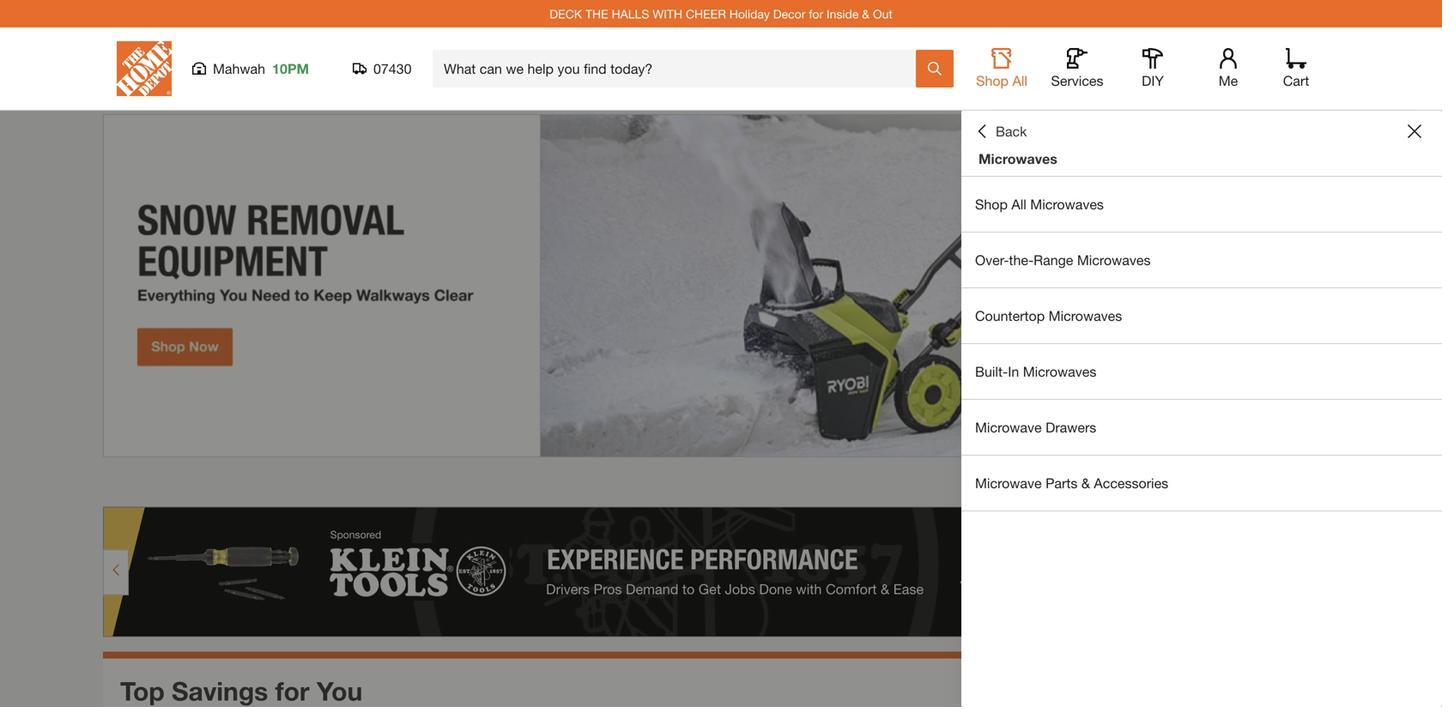 Task type: describe. For each thing, give the bounding box(es) containing it.
image for snow removal equipment everything you need to keep walkways clear image
[[103, 114, 1340, 458]]

range
[[1034, 252, 1074, 268]]

menu containing shop all microwaves
[[962, 177, 1443, 512]]

drawers
[[1046, 420, 1097, 436]]

07430
[[374, 61, 412, 77]]

microwaves right in
[[1023, 364, 1097, 380]]

microwaves down over-the-range microwaves
[[1049, 308, 1123, 324]]

back button
[[976, 123, 1027, 140]]

inside
[[827, 7, 859, 21]]

07430 button
[[353, 60, 412, 77]]

over-
[[976, 252, 1009, 268]]

in
[[1008, 364, 1020, 380]]

microwaves up over-the-range microwaves
[[1031, 196, 1104, 213]]

over-the-range microwaves link
[[962, 233, 1443, 288]]

all for shop all microwaves
[[1012, 196, 1027, 213]]

savings
[[172, 676, 268, 707]]

with
[[653, 7, 683, 21]]

halls
[[612, 7, 650, 21]]

holiday
[[730, 7, 770, 21]]

cheer
[[686, 7, 726, 21]]

microwave for microwave drawers
[[976, 420, 1042, 436]]

1 horizontal spatial for
[[809, 7, 824, 21]]

shop all
[[976, 73, 1028, 89]]

top
[[120, 676, 165, 707]]

microwave parts & accessories
[[976, 475, 1169, 492]]

built-in microwaves link
[[962, 344, 1443, 399]]

cart link
[[1278, 48, 1316, 89]]

services button
[[1050, 48, 1105, 89]]

accessories
[[1094, 475, 1169, 492]]

countertop
[[976, 308, 1045, 324]]

me button
[[1201, 48, 1256, 89]]

deck the halls with cheer holiday decor for inside & out
[[550, 7, 893, 21]]

shop for shop all
[[976, 73, 1009, 89]]



Task type: locate. For each thing, give the bounding box(es) containing it.
microwave left parts
[[976, 475, 1042, 492]]

microwave drawers link
[[962, 400, 1443, 455]]

shop for shop all microwaves
[[976, 196, 1008, 213]]

0 horizontal spatial &
[[862, 7, 870, 21]]

microwave
[[976, 420, 1042, 436], [976, 475, 1042, 492]]

all
[[1013, 73, 1028, 89], [1012, 196, 1027, 213]]

2 microwave from the top
[[976, 475, 1042, 492]]

for left you
[[275, 676, 310, 707]]

services
[[1052, 73, 1104, 89]]

0 vertical spatial shop
[[976, 73, 1009, 89]]

mahwah 10pm
[[213, 61, 309, 77]]

& right parts
[[1082, 475, 1091, 492]]

1 vertical spatial shop
[[976, 196, 1008, 213]]

shop
[[976, 73, 1009, 89], [976, 196, 1008, 213]]

0 vertical spatial all
[[1013, 73, 1028, 89]]

0 vertical spatial for
[[809, 7, 824, 21]]

back
[[996, 123, 1027, 140]]

menu
[[962, 177, 1443, 512]]

out
[[873, 7, 893, 21]]

& left out
[[862, 7, 870, 21]]

cart
[[1284, 73, 1310, 89]]

1 vertical spatial for
[[275, 676, 310, 707]]

microwaves
[[979, 151, 1058, 167], [1031, 196, 1104, 213], [1078, 252, 1151, 268], [1049, 308, 1123, 324], [1023, 364, 1097, 380]]

microwave for microwave parts & accessories
[[976, 475, 1042, 492]]

for left inside
[[809, 7, 824, 21]]

0 vertical spatial microwave
[[976, 420, 1042, 436]]

10pm
[[272, 61, 309, 77]]

&
[[862, 7, 870, 21], [1082, 475, 1091, 492]]

drawer close image
[[1408, 125, 1422, 138]]

What can we help you find today? search field
[[444, 51, 915, 87]]

shop inside button
[[976, 73, 1009, 89]]

decor
[[774, 7, 806, 21]]

1 vertical spatial microwave
[[976, 475, 1042, 492]]

the home depot logo image
[[117, 41, 172, 96]]

the-
[[1009, 252, 1034, 268]]

1 microwave from the top
[[976, 420, 1042, 436]]

microwave parts & accessories link
[[962, 456, 1443, 511]]

microwaves down back
[[979, 151, 1058, 167]]

top savings for you
[[120, 676, 363, 707]]

diy button
[[1126, 48, 1181, 89]]

0 horizontal spatial for
[[275, 676, 310, 707]]

1 vertical spatial &
[[1082, 475, 1091, 492]]

0 vertical spatial &
[[862, 7, 870, 21]]

countertop microwaves
[[976, 308, 1123, 324]]

me
[[1219, 73, 1239, 89]]

mahwah
[[213, 61, 265, 77]]

shop up "back" button
[[976, 73, 1009, 89]]

parts
[[1046, 475, 1078, 492]]

microwave down in
[[976, 420, 1042, 436]]

diy
[[1142, 73, 1164, 89]]

the
[[586, 7, 609, 21]]

built-
[[976, 364, 1008, 380]]

deck the halls with cheer holiday decor for inside & out link
[[550, 7, 893, 21]]

all up back
[[1013, 73, 1028, 89]]

you
[[317, 676, 363, 707]]

countertop microwaves link
[[962, 289, 1443, 344]]

deck
[[550, 7, 582, 21]]

feedback link image
[[1420, 290, 1443, 383]]

all inside button
[[1013, 73, 1028, 89]]

microwaves right range
[[1078, 252, 1151, 268]]

shop up over- on the top of page
[[976, 196, 1008, 213]]

all up the-
[[1012, 196, 1027, 213]]

built-in microwaves
[[976, 364, 1097, 380]]

shop all microwaves
[[976, 196, 1104, 213]]

shop all button
[[975, 48, 1030, 89]]

1 horizontal spatial &
[[1082, 475, 1091, 492]]

for
[[809, 7, 824, 21], [275, 676, 310, 707]]

all for shop all
[[1013, 73, 1028, 89]]

microwave drawers
[[976, 420, 1097, 436]]

shop all microwaves link
[[962, 177, 1443, 232]]

over-the-range microwaves
[[976, 252, 1151, 268]]

1 vertical spatial all
[[1012, 196, 1027, 213]]



Task type: vqa. For each thing, say whether or not it's contained in the screenshot.
check earliest availability date link for fourth Available Shipping icon from right
no



